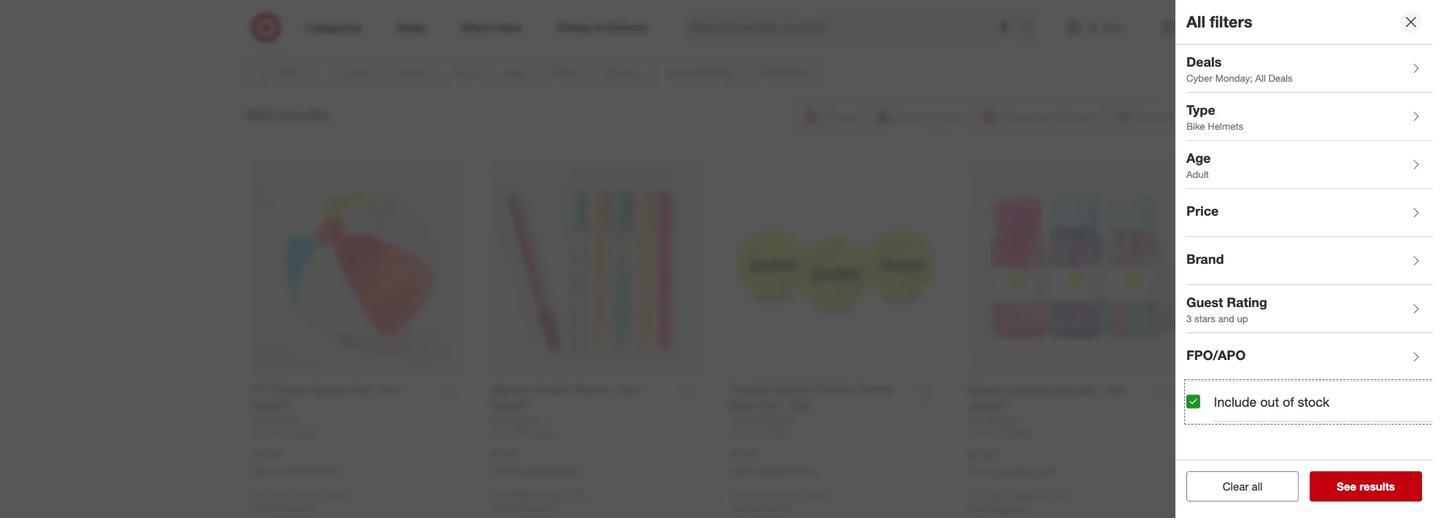 Task type: describe. For each thing, give the bounding box(es) containing it.
only ships with $35 orders free shipping *
[[970, 490, 1067, 516]]

free for $1.99
[[730, 503, 749, 515]]

advertisement region
[[305, 0, 1129, 32]]

* for $1.99
[[789, 503, 792, 515]]

* for $5.00
[[550, 503, 553, 515]]

fpo/apo button
[[1187, 333, 1434, 382]]

with inside only ships with $35 orders free shipping *
[[1011, 490, 1026, 501]]

type bike helmets
[[1187, 102, 1244, 132]]

only ships with $35 orders for $5.00
[[491, 490, 589, 500]]

orders for $5.00
[[565, 490, 589, 500]]

see results
[[1338, 480, 1396, 493]]

only inside only ships with $35 orders free shipping *
[[970, 490, 986, 501]]

with for $1.99
[[771, 490, 787, 500]]

free inside only ships with $35 orders free shipping *
[[970, 504, 989, 516]]

$5.00 when purchased online
[[491, 448, 579, 476]]

What can we help you find? suggestions appear below search field
[[682, 12, 1024, 43]]

clear
[[1223, 480, 1249, 493]]

ships for $1.50
[[271, 490, 291, 500]]

age
[[1187, 150, 1212, 166]]

with for $5.00
[[532, 490, 547, 500]]

1434 link
[[252, 427, 464, 438]]

see
[[1338, 480, 1357, 493]]

free shipping * for $1.99
[[730, 503, 792, 515]]

price button
[[1187, 189, 1434, 237]]

when for $1.99
[[730, 466, 752, 476]]

see results button
[[1311, 472, 1423, 502]]

purchased for $5.00
[[515, 466, 554, 476]]

$1.99
[[730, 448, 757, 461]]

shipping for $1.50
[[274, 503, 310, 515]]

424
[[773, 427, 787, 438]]

all inside deals cyber monday; all deals
[[1256, 72, 1267, 84]]

$4.00 when purchased online
[[970, 448, 1057, 477]]

monday;
[[1216, 72, 1253, 84]]

purchased for $4.00
[[993, 466, 1033, 477]]

$35 for $5.00
[[550, 490, 563, 500]]

guest rating 3 stars and up
[[1187, 295, 1268, 324]]

all
[[1253, 480, 1263, 493]]

$1.50 when purchased online
[[252, 448, 339, 476]]

rating
[[1228, 295, 1268, 310]]

* for $1.50
[[310, 503, 314, 515]]

out
[[1261, 394, 1280, 410]]

624
[[247, 105, 273, 125]]

$5.00
[[491, 448, 518, 461]]

online for $5.00
[[556, 466, 579, 476]]

$1.99 when purchased online
[[730, 448, 818, 476]]

424 link
[[730, 427, 942, 438]]

cyber
[[1187, 72, 1213, 84]]

filters
[[1211, 12, 1253, 31]]

0 vertical spatial all
[[1187, 12, 1206, 31]]

ships for $1.99
[[749, 490, 769, 500]]

purchased for $1.99
[[754, 466, 793, 476]]

only for $1.99
[[730, 490, 747, 500]]

free for $5.00
[[491, 503, 510, 515]]

sponsored
[[1089, 33, 1129, 43]]

1767
[[534, 427, 552, 438]]

* inside only ships with $35 orders free shipping *
[[1028, 504, 1031, 516]]

$35 inside only ships with $35 orders free shipping *
[[1028, 490, 1041, 501]]

0 horizontal spatial deals
[[1187, 54, 1222, 70]]

orders for $1.99
[[804, 490, 828, 500]]

and
[[1219, 312, 1235, 324]]

orders inside only ships with $35 orders free shipping *
[[1044, 490, 1067, 501]]



Task type: vqa. For each thing, say whether or not it's contained in the screenshot.
Search
yes



Task type: locate. For each thing, give the bounding box(es) containing it.
stars
[[1195, 312, 1216, 324]]

purchased inside $5.00 when purchased online
[[515, 466, 554, 476]]

shipping down $5.00 when purchased online at the bottom left of the page
[[513, 503, 550, 515]]

clear all button
[[1187, 472, 1300, 502]]

online down 424 link
[[796, 466, 818, 476]]

type
[[1187, 102, 1216, 118]]

adult
[[1187, 168, 1210, 180]]

bike
[[1187, 120, 1206, 132]]

only ships with $35 orders down $1.50 when purchased online
[[252, 490, 350, 500]]

ships down $1.50 when purchased online
[[271, 490, 291, 500]]

1767 link
[[491, 427, 703, 438]]

3
[[1187, 312, 1193, 324]]

Include out of stock checkbox
[[1187, 395, 1201, 409]]

purchased down $1.99
[[754, 466, 793, 476]]

0 horizontal spatial all
[[1187, 12, 1206, 31]]

free shipping * for $1.50
[[252, 503, 314, 515]]

deals up cyber
[[1187, 54, 1222, 70]]

purchased inside $1.99 when purchased online
[[754, 466, 793, 476]]

orders for $1.50
[[326, 490, 350, 500]]

free down $5.00 at the bottom
[[491, 503, 510, 515]]

brand button
[[1187, 237, 1434, 285]]

$35 down $1.50 when purchased online
[[310, 490, 324, 500]]

$35 for $1.50
[[310, 490, 324, 500]]

fpo/apo
[[1187, 348, 1246, 363]]

when down $4.00
[[970, 466, 991, 477]]

ships inside only ships with $35 orders free shipping *
[[989, 490, 1008, 501]]

helmets
[[1209, 120, 1244, 132]]

results
[[278, 105, 329, 125], [1360, 480, 1396, 493]]

free down $1.50
[[252, 503, 271, 515]]

1 only ships with $35 orders from the left
[[252, 490, 350, 500]]

orders
[[326, 490, 350, 500], [565, 490, 589, 500], [804, 490, 828, 500], [1044, 490, 1067, 501]]

online for $1.99
[[796, 466, 818, 476]]

all
[[1187, 12, 1206, 31], [1256, 72, 1267, 84]]

search
[[1015, 22, 1048, 35]]

1 horizontal spatial results
[[1360, 480, 1396, 493]]

price
[[1187, 203, 1219, 219]]

online
[[317, 466, 339, 476], [556, 466, 579, 476], [796, 466, 818, 476], [1035, 466, 1057, 477]]

orders down $1.99 when purchased online
[[804, 490, 828, 500]]

free shipping * for $5.00
[[491, 503, 553, 515]]

when for $4.00
[[970, 466, 991, 477]]

shipping for $5.00
[[513, 503, 550, 515]]

when down $1.99
[[730, 466, 752, 476]]

results for see results
[[1360, 480, 1396, 493]]

with down $1.50 when purchased online
[[293, 490, 308, 500]]

* down $1.50 when purchased online
[[310, 503, 314, 515]]

0 vertical spatial deals
[[1187, 54, 1222, 70]]

all left filters
[[1187, 12, 1206, 31]]

0 horizontal spatial only ships with $35 orders
[[252, 490, 350, 500]]

orders down $1.50 when purchased online
[[326, 490, 350, 500]]

0 vertical spatial results
[[278, 105, 329, 125]]

$35 for $1.99
[[789, 490, 802, 500]]

2 horizontal spatial only ships with $35 orders
[[730, 490, 828, 500]]

ships down $1.99 when purchased online
[[749, 490, 769, 500]]

all filters dialog
[[1176, 0, 1434, 518]]

1 horizontal spatial deals
[[1269, 72, 1293, 84]]

purchased inside $1.50 when purchased online
[[276, 466, 315, 476]]

search button
[[1015, 12, 1048, 45]]

with down $5.00 when purchased online at the bottom left of the page
[[532, 490, 547, 500]]

shipping down $1.50 when purchased online
[[274, 503, 310, 515]]

with for $1.50
[[293, 490, 308, 500]]

$35
[[310, 490, 324, 500], [550, 490, 563, 500], [789, 490, 802, 500], [1028, 490, 1041, 501]]

online down the 1767 'link' at the bottom of the page
[[556, 466, 579, 476]]

only for $1.50
[[252, 490, 269, 500]]

$4.00
[[970, 448, 996, 462]]

only
[[252, 490, 269, 500], [491, 490, 508, 500], [730, 490, 747, 500], [970, 490, 986, 501]]

of
[[1284, 394, 1295, 410]]

guest
[[1187, 295, 1224, 310]]

online inside $1.99 when purchased online
[[796, 466, 818, 476]]

all right monday;
[[1256, 72, 1267, 84]]

1434
[[295, 427, 313, 438]]

all filters
[[1187, 12, 1253, 31]]

when down $5.00 at the bottom
[[491, 466, 513, 476]]

3 only ships with $35 orders from the left
[[730, 490, 828, 500]]

$35 down $5.00 when purchased online at the bottom left of the page
[[550, 490, 563, 500]]

1 horizontal spatial only ships with $35 orders
[[491, 490, 589, 500]]

with down $1.99 when purchased online
[[771, 490, 787, 500]]

include out of stock
[[1215, 394, 1330, 410]]

only ships with $35 orders down $5.00 when purchased online at the bottom left of the page
[[491, 490, 589, 500]]

1 vertical spatial all
[[1256, 72, 1267, 84]]

only ships with $35 orders
[[252, 490, 350, 500], [491, 490, 589, 500], [730, 490, 828, 500]]

1 horizontal spatial free shipping *
[[491, 503, 553, 515]]

include
[[1215, 394, 1257, 410]]

free for $1.50
[[252, 503, 271, 515]]

age adult
[[1187, 150, 1212, 180]]

online for $1.50
[[317, 466, 339, 476]]

only down $5.00 at the bottom
[[491, 490, 508, 500]]

when
[[252, 466, 273, 476], [491, 466, 513, 476], [730, 466, 752, 476], [970, 466, 991, 477]]

when for $5.00
[[491, 466, 513, 476]]

shipping for $1.99
[[752, 503, 789, 515]]

online down 1434 link
[[317, 466, 339, 476]]

1 free shipping * from the left
[[252, 503, 314, 515]]

* down the $4.00 when purchased online
[[1028, 504, 1031, 516]]

free shipping * down $1.50 when purchased online
[[252, 503, 314, 515]]

online inside $1.50 when purchased online
[[317, 466, 339, 476]]

results inside button
[[1360, 480, 1396, 493]]

purchased inside the $4.00 when purchased online
[[993, 466, 1033, 477]]

*
[[310, 503, 314, 515], [550, 503, 553, 515], [789, 503, 792, 515], [1028, 504, 1031, 516]]

shipping down $1.99 when purchased online
[[752, 503, 789, 515]]

deals
[[1187, 54, 1222, 70], [1269, 72, 1293, 84]]

purchased up only ships with $35 orders free shipping *
[[993, 466, 1033, 477]]

orders down $5.00 when purchased online at the bottom left of the page
[[565, 490, 589, 500]]

shipping down the $4.00 when purchased online
[[991, 504, 1028, 516]]

only ships with $35 orders down $1.99 when purchased online
[[730, 490, 828, 500]]

free down $4.00
[[970, 504, 989, 516]]

624 results
[[247, 105, 329, 125]]

only ships with $35 orders for $1.99
[[730, 490, 828, 500]]

deals cyber monday; all deals
[[1187, 54, 1293, 84]]

ships down $5.00 when purchased online at the bottom left of the page
[[510, 490, 530, 500]]

when inside $5.00 when purchased online
[[491, 466, 513, 476]]

free
[[252, 503, 271, 515], [491, 503, 510, 515], [730, 503, 749, 515], [970, 504, 989, 516]]

1334
[[1012, 428, 1031, 438]]

with down the $4.00 when purchased online
[[1011, 490, 1026, 501]]

orders down the $4.00 when purchased online
[[1044, 490, 1067, 501]]

only ships with $35 orders for $1.50
[[252, 490, 350, 500]]

when down $1.50
[[252, 466, 273, 476]]

results right 624
[[278, 105, 329, 125]]

purchased down $1.50
[[276, 466, 315, 476]]

0 horizontal spatial results
[[278, 105, 329, 125]]

* down $1.99 when purchased online
[[789, 503, 792, 515]]

online for $4.00
[[1035, 466, 1057, 477]]

up
[[1238, 312, 1249, 324]]

shipping inside only ships with $35 orders free shipping *
[[991, 504, 1028, 516]]

* down $5.00 when purchased online at the bottom left of the page
[[550, 503, 553, 515]]

1334 link
[[970, 427, 1182, 439]]

ships for $5.00
[[510, 490, 530, 500]]

only down $1.99
[[730, 490, 747, 500]]

only down $1.50
[[252, 490, 269, 500]]

results right see
[[1360, 480, 1396, 493]]

shipping
[[274, 503, 310, 515], [513, 503, 550, 515], [752, 503, 789, 515], [991, 504, 1028, 516]]

results for 624 results
[[278, 105, 329, 125]]

3 free shipping * from the left
[[730, 503, 792, 515]]

stock
[[1298, 394, 1330, 410]]

1 vertical spatial deals
[[1269, 72, 1293, 84]]

brand
[[1187, 251, 1225, 267]]

online inside the $4.00 when purchased online
[[1035, 466, 1057, 477]]

free shipping *
[[252, 503, 314, 515], [491, 503, 553, 515], [730, 503, 792, 515]]

when inside $1.99 when purchased online
[[730, 466, 752, 476]]

free down $1.99
[[730, 503, 749, 515]]

online up only ships with $35 orders free shipping *
[[1035, 466, 1057, 477]]

$1.50
[[252, 448, 279, 461]]

ships
[[271, 490, 291, 500], [510, 490, 530, 500], [749, 490, 769, 500], [989, 490, 1008, 501]]

ships down the $4.00 when purchased online
[[989, 490, 1008, 501]]

when for $1.50
[[252, 466, 273, 476]]

deals right monday;
[[1269, 72, 1293, 84]]

$35 down the $4.00 when purchased online
[[1028, 490, 1041, 501]]

purchased for $1.50
[[276, 466, 315, 476]]

$35 down $1.99 when purchased online
[[789, 490, 802, 500]]

1 horizontal spatial all
[[1256, 72, 1267, 84]]

free shipping * down $5.00 when purchased online at the bottom left of the page
[[491, 503, 553, 515]]

free shipping * down $1.99 when purchased online
[[730, 503, 792, 515]]

clear all
[[1223, 480, 1263, 493]]

2 free shipping * from the left
[[491, 503, 553, 515]]

only down $4.00
[[970, 490, 986, 501]]

purchased
[[276, 466, 315, 476], [515, 466, 554, 476], [754, 466, 793, 476], [993, 466, 1033, 477]]

2 only ships with $35 orders from the left
[[491, 490, 589, 500]]

only for $5.00
[[491, 490, 508, 500]]

2 horizontal spatial free shipping *
[[730, 503, 792, 515]]

when inside the $4.00 when purchased online
[[970, 466, 991, 477]]

with
[[293, 490, 308, 500], [532, 490, 547, 500], [771, 490, 787, 500], [1011, 490, 1026, 501]]

0 horizontal spatial free shipping *
[[252, 503, 314, 515]]

purchased down $5.00 at the bottom
[[515, 466, 554, 476]]

when inside $1.50 when purchased online
[[252, 466, 273, 476]]

1 vertical spatial results
[[1360, 480, 1396, 493]]

online inside $5.00 when purchased online
[[556, 466, 579, 476]]



